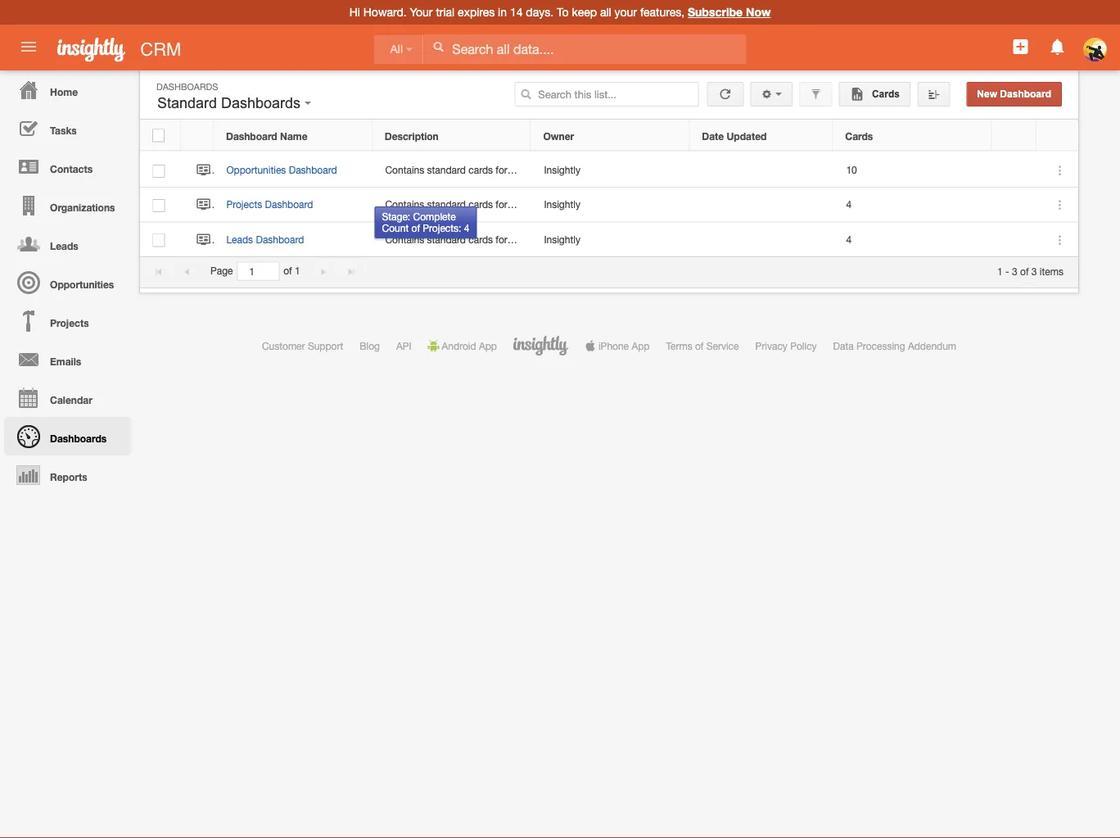 Task type: vqa. For each thing, say whether or not it's contained in the screenshot.
"Contains standard cards for Leads" cell
yes



Task type: locate. For each thing, give the bounding box(es) containing it.
1 horizontal spatial dashboards
[[156, 81, 218, 92]]

1 vertical spatial cards
[[846, 130, 874, 142]]

for for projects
[[496, 199, 508, 210]]

customer
[[262, 340, 305, 351]]

none checkbox inside row
[[153, 234, 165, 247]]

standard for contains standard cards for leads
[[427, 233, 466, 245]]

row
[[140, 120, 1078, 151], [140, 153, 1079, 188], [140, 188, 1079, 222], [140, 222, 1079, 257]]

0 vertical spatial contains
[[385, 164, 425, 176]]

crm
[[140, 39, 181, 59]]

service
[[707, 340, 739, 351]]

0 vertical spatial dashboards
[[156, 81, 218, 92]]

1 cards from the top
[[469, 164, 493, 176]]

3
[[1013, 265, 1018, 277], [1032, 265, 1038, 277]]

2 vertical spatial standard
[[427, 233, 466, 245]]

2 standard from the top
[[427, 199, 466, 210]]

contacts
[[50, 163, 93, 175]]

for for leads
[[496, 233, 508, 245]]

for down contains standard cards for projects insightly
[[496, 233, 508, 245]]

insightly inside cell
[[544, 164, 581, 176]]

dashboards up standard
[[156, 81, 218, 92]]

cog image
[[762, 88, 773, 100]]

stage: complete count of projects: 4
[[382, 211, 470, 234]]

0 horizontal spatial app
[[479, 340, 497, 351]]

opportunities
[[226, 164, 286, 176], [511, 164, 570, 176], [50, 279, 114, 290]]

dashboard down name
[[289, 164, 337, 176]]

1 vertical spatial insightly
[[544, 199, 581, 210]]

for up contains standard cards for projects insightly
[[496, 164, 508, 176]]

privacy policy
[[756, 340, 817, 351]]

0 horizontal spatial projects
[[50, 317, 89, 329]]

row containing opportunities dashboard
[[140, 153, 1079, 188]]

2 vertical spatial dashboards
[[50, 433, 107, 444]]

leads up opportunities link
[[50, 240, 78, 252]]

projects link
[[4, 302, 131, 340]]

4 cell for contains standard cards for projects insightly
[[834, 188, 993, 222]]

standard down complete on the left
[[427, 233, 466, 245]]

0 vertical spatial for
[[496, 164, 508, 176]]

cell
[[691, 153, 834, 188], [993, 153, 1038, 188], [691, 188, 834, 222], [993, 188, 1038, 222], [691, 222, 834, 257], [993, 222, 1038, 257]]

1 4 cell from the top
[[834, 188, 993, 222]]

opportunities down owner
[[511, 164, 570, 176]]

1 left -
[[998, 265, 1003, 277]]

10 cell
[[834, 153, 993, 188]]

4 cell down 10
[[834, 188, 993, 222]]

cards inside cell
[[469, 164, 493, 176]]

terms of service
[[666, 340, 739, 351]]

3 cards from the top
[[469, 233, 493, 245]]

projects inside navigation
[[50, 317, 89, 329]]

0 horizontal spatial opportunities
[[50, 279, 114, 290]]

cards
[[870, 88, 900, 100], [846, 130, 874, 142]]

dashboard down the opportunities dashboard link at left top
[[265, 199, 313, 210]]

contains inside cell
[[385, 164, 425, 176]]

contains for contains standard cards for opportunities
[[385, 164, 425, 176]]

Search this list... text field
[[515, 82, 699, 107]]

2 horizontal spatial dashboards
[[221, 95, 301, 111]]

1 vertical spatial contains
[[385, 199, 425, 210]]

0 horizontal spatial 3
[[1013, 265, 1018, 277]]

None checkbox
[[152, 129, 165, 142], [153, 165, 165, 178], [153, 199, 165, 212], [152, 129, 165, 142], [153, 165, 165, 178], [153, 199, 165, 212]]

1 vertical spatial standard
[[427, 199, 466, 210]]

emails link
[[4, 340, 131, 379]]

3 row from the top
[[140, 188, 1079, 222]]

14
[[510, 5, 523, 19]]

leads up page
[[226, 233, 253, 245]]

cards for projects
[[469, 199, 493, 210]]

1 horizontal spatial 1
[[998, 265, 1003, 277]]

2 horizontal spatial projects
[[511, 199, 546, 210]]

for
[[496, 164, 508, 176], [496, 199, 508, 210], [496, 233, 508, 245]]

insightly cell
[[532, 153, 691, 188], [532, 188, 691, 222], [532, 222, 691, 257]]

0 horizontal spatial 1
[[295, 265, 300, 277]]

2 1 from the left
[[998, 265, 1003, 277]]

1 insightly from the top
[[544, 164, 581, 176]]

app right android
[[479, 340, 497, 351]]

leads for leads
[[50, 240, 78, 252]]

2 3 from the left
[[1032, 265, 1038, 277]]

row containing dashboard name
[[140, 120, 1078, 151]]

0 vertical spatial cards
[[469, 164, 493, 176]]

1 horizontal spatial app
[[632, 340, 650, 351]]

contains for contains standard cards for leads insightly
[[385, 233, 425, 245]]

opportunities down dashboard name
[[226, 164, 286, 176]]

hi howard. your trial expires in 14 days. to keep all your features, subscribe now
[[350, 5, 771, 19]]

3 right -
[[1013, 265, 1018, 277]]

iphone app
[[599, 340, 650, 351]]

dashboard for leads dashboard
[[256, 233, 304, 245]]

4
[[847, 199, 852, 210], [464, 222, 470, 234], [847, 233, 852, 245]]

reports
[[50, 471, 87, 483]]

insightly cell for contains standard cards for projects insightly
[[532, 188, 691, 222]]

2 app from the left
[[632, 340, 650, 351]]

1 for from the top
[[496, 164, 508, 176]]

1 horizontal spatial projects
[[226, 199, 262, 210]]

cards for opportunities
[[469, 164, 493, 176]]

2 contains from the top
[[385, 199, 425, 210]]

contains standard cards for leads cell
[[373, 222, 537, 257]]

1 app from the left
[[479, 340, 497, 351]]

contains down description
[[385, 164, 425, 176]]

0 vertical spatial insightly
[[544, 164, 581, 176]]

new dashboard
[[978, 88, 1052, 100]]

3 standard from the top
[[427, 233, 466, 245]]

1
[[295, 265, 300, 277], [998, 265, 1003, 277]]

3 insightly from the top
[[544, 233, 581, 245]]

1 vertical spatial for
[[496, 199, 508, 210]]

2 horizontal spatial leads
[[511, 233, 537, 245]]

for inside cell
[[496, 164, 508, 176]]

1 vertical spatial cards
[[469, 199, 493, 210]]

reports link
[[4, 456, 131, 494]]

description
[[385, 130, 439, 142]]

2 4 cell from the top
[[834, 222, 993, 257]]

navigation
[[0, 70, 131, 494]]

2 row from the top
[[140, 153, 1079, 188]]

2 cards from the top
[[469, 199, 493, 210]]

your
[[615, 5, 637, 19]]

cards for leads
[[469, 233, 493, 245]]

leads dashboard
[[226, 233, 304, 245]]

3 insightly cell from the top
[[532, 222, 691, 257]]

of inside stage: complete count of projects: 4
[[412, 222, 420, 234]]

1 standard from the top
[[427, 164, 466, 176]]

contains up stage: on the top left
[[385, 199, 425, 210]]

1 right 1 field
[[295, 265, 300, 277]]

0 vertical spatial standard
[[427, 164, 466, 176]]

date updated
[[702, 130, 767, 142]]

row group containing opportunities dashboard
[[140, 153, 1079, 257]]

dashboard up of 1
[[256, 233, 304, 245]]

leads
[[226, 233, 253, 245], [511, 233, 537, 245], [50, 240, 78, 252]]

privacy
[[756, 340, 788, 351]]

1 horizontal spatial 3
[[1032, 265, 1038, 277]]

2 for from the top
[[496, 199, 508, 210]]

projects up leads dashboard at the top of page
[[226, 199, 262, 210]]

3 left the items
[[1032, 265, 1038, 277]]

standard up complete on the left
[[427, 199, 466, 210]]

dashboards
[[156, 81, 218, 92], [221, 95, 301, 111], [50, 433, 107, 444]]

complete
[[413, 211, 456, 222]]

4 cell
[[834, 188, 993, 222], [834, 222, 993, 257]]

1 horizontal spatial leads
[[226, 233, 253, 245]]

projects up contains standard cards for leads insightly
[[511, 199, 546, 210]]

for for opportunities
[[496, 164, 508, 176]]

for up contains standard cards for leads insightly
[[496, 199, 508, 210]]

dashboards up reports link
[[50, 433, 107, 444]]

contains down stage: on the top left
[[385, 233, 425, 245]]

all
[[390, 43, 403, 56]]

2 vertical spatial contains
[[385, 233, 425, 245]]

new dashboard link
[[967, 82, 1063, 107]]

-
[[1006, 265, 1010, 277]]

1 horizontal spatial opportunities
[[226, 164, 286, 176]]

insightly
[[544, 164, 581, 176], [544, 199, 581, 210], [544, 233, 581, 245]]

cards up contains standard cards for projects insightly
[[469, 164, 493, 176]]

2 vertical spatial insightly
[[544, 233, 581, 245]]

2 vertical spatial cards
[[469, 233, 493, 245]]

dashboard right new
[[1001, 88, 1052, 100]]

4 row from the top
[[140, 222, 1079, 257]]

leads dashboard link
[[226, 233, 312, 245]]

cards down contains standard cards for projects insightly
[[469, 233, 493, 245]]

2 vertical spatial for
[[496, 233, 508, 245]]

standard up the contains standard cards for projects cell on the top of page
[[427, 164, 466, 176]]

leads down contains standard cards for projects insightly
[[511, 233, 537, 245]]

0 vertical spatial cards
[[870, 88, 900, 100]]

cards left show sidebar image
[[870, 88, 900, 100]]

app
[[479, 340, 497, 351], [632, 340, 650, 351]]

insightly cell for contains standard cards for leads insightly
[[532, 222, 691, 257]]

2 horizontal spatial opportunities
[[511, 164, 570, 176]]

2 insightly from the top
[[544, 199, 581, 210]]

cards up 10
[[846, 130, 874, 142]]

dashboard name
[[226, 130, 308, 142]]

cards
[[469, 164, 493, 176], [469, 199, 493, 210], [469, 233, 493, 245]]

row group
[[140, 153, 1079, 257]]

terms of service link
[[666, 340, 739, 351]]

row containing projects dashboard
[[140, 188, 1079, 222]]

projects up emails link
[[50, 317, 89, 329]]

emails
[[50, 356, 81, 367]]

None checkbox
[[153, 234, 165, 247]]

of right -
[[1021, 265, 1030, 277]]

3 contains from the top
[[385, 233, 425, 245]]

dashboards up dashboard name
[[221, 95, 301, 111]]

3 for from the top
[[496, 233, 508, 245]]

4 cell down 10 cell
[[834, 222, 993, 257]]

app right iphone
[[632, 340, 650, 351]]

of
[[412, 222, 420, 234], [284, 265, 292, 277], [1021, 265, 1030, 277], [696, 340, 704, 351]]

opportunities up projects link
[[50, 279, 114, 290]]

name
[[280, 130, 308, 142]]

calendar
[[50, 394, 92, 406]]

insightly for contains standard cards for leads insightly
[[544, 233, 581, 245]]

android app
[[442, 340, 497, 351]]

contains standard cards for projects cell
[[373, 188, 546, 222]]

1 vertical spatial dashboards
[[221, 95, 301, 111]]

dashboard
[[1001, 88, 1052, 100], [226, 130, 277, 142], [289, 164, 337, 176], [265, 199, 313, 210], [256, 233, 304, 245]]

1 contains from the top
[[385, 164, 425, 176]]

dashboard for projects dashboard
[[265, 199, 313, 210]]

0 horizontal spatial leads
[[50, 240, 78, 252]]

cards up contains standard cards for leads insightly
[[469, 199, 493, 210]]

white image
[[433, 41, 444, 52]]

1 row from the top
[[140, 120, 1078, 151]]

of right count
[[412, 222, 420, 234]]

organizations link
[[4, 186, 131, 224]]

10
[[847, 164, 858, 176]]

4 for contains standard cards for leads insightly
[[847, 233, 852, 245]]

2 insightly cell from the top
[[532, 188, 691, 222]]

contains standard cards for opportunities cell
[[373, 153, 570, 188]]



Task type: describe. For each thing, give the bounding box(es) containing it.
days.
[[526, 5, 554, 19]]

opportunities dashboard
[[226, 164, 337, 176]]

organizations
[[50, 202, 115, 213]]

1 insightly cell from the top
[[532, 153, 691, 188]]

show sidebar image
[[929, 88, 940, 100]]

projects for projects
[[50, 317, 89, 329]]

Search all data.... text field
[[424, 34, 747, 64]]

updated
[[727, 130, 767, 142]]

contains for contains standard cards for projects insightly
[[385, 199, 425, 210]]

all link
[[374, 35, 424, 64]]

addendum
[[909, 340, 957, 351]]

keep
[[572, 5, 597, 19]]

opportunities link
[[4, 263, 131, 302]]

4 for contains standard cards for projects insightly
[[847, 199, 852, 210]]

customer support
[[262, 340, 344, 351]]

stage:
[[382, 211, 411, 222]]

subscribe
[[688, 5, 743, 19]]

1 field
[[238, 262, 279, 280]]

policy
[[791, 340, 817, 351]]

support
[[308, 340, 344, 351]]

1 3 from the left
[[1013, 265, 1018, 277]]

subscribe now link
[[688, 5, 771, 19]]

date
[[702, 130, 724, 142]]

4 inside stage: complete count of projects: 4
[[464, 222, 470, 234]]

insightly for contains standard cards for projects insightly
[[544, 199, 581, 210]]

your
[[410, 5, 433, 19]]

privacy policy link
[[756, 340, 817, 351]]

of right 1 field
[[284, 265, 292, 277]]

dashboard for opportunities dashboard
[[289, 164, 337, 176]]

tasks
[[50, 125, 77, 136]]

android app link
[[428, 340, 497, 351]]

1 1 from the left
[[295, 265, 300, 277]]

projects for projects dashboard
[[226, 199, 262, 210]]

items
[[1040, 265, 1064, 277]]

data processing addendum
[[834, 340, 957, 351]]

app for iphone app
[[632, 340, 650, 351]]

all
[[600, 5, 612, 19]]

opportunities for opportunities dashboard
[[226, 164, 286, 176]]

dashboards link
[[4, 417, 131, 456]]

contains standard cards for opportunities
[[385, 164, 570, 176]]

hi
[[350, 5, 360, 19]]

refresh list image
[[718, 88, 734, 100]]

standard dashboards button
[[153, 91, 316, 116]]

android
[[442, 340, 477, 351]]

tasks link
[[4, 109, 131, 147]]

leads link
[[4, 224, 131, 263]]

contains standard cards for projects insightly
[[385, 199, 581, 210]]

api
[[396, 340, 412, 351]]

calendar link
[[4, 379, 131, 417]]

show list view filters image
[[811, 88, 822, 100]]

projects:
[[423, 222, 462, 234]]

contains standard cards for leads insightly
[[385, 233, 581, 245]]

features,
[[641, 5, 685, 19]]

standard
[[157, 95, 217, 111]]

iphone
[[599, 340, 629, 351]]

row containing leads dashboard
[[140, 222, 1079, 257]]

trial
[[436, 5, 455, 19]]

home
[[50, 86, 78, 98]]

of 1
[[284, 265, 300, 277]]

standard dashboards
[[157, 95, 305, 111]]

of right terms at the right of the page
[[696, 340, 704, 351]]

contacts link
[[4, 147, 131, 186]]

data
[[834, 340, 854, 351]]

owner
[[544, 130, 575, 142]]

dashboard down standard dashboards button
[[226, 130, 277, 142]]

customer support link
[[262, 340, 344, 351]]

iphone app link
[[585, 340, 650, 351]]

in
[[498, 5, 507, 19]]

page
[[211, 265, 233, 277]]

howard.
[[364, 5, 407, 19]]

data processing addendum link
[[834, 340, 957, 351]]

standard inside contains standard cards for opportunities cell
[[427, 164, 466, 176]]

dashboard for new dashboard
[[1001, 88, 1052, 100]]

new
[[978, 88, 998, 100]]

cards link
[[840, 82, 911, 107]]

expires
[[458, 5, 495, 19]]

4 cell for contains standard cards for leads insightly
[[834, 222, 993, 257]]

notifications image
[[1048, 37, 1068, 57]]

terms
[[666, 340, 693, 351]]

blog link
[[360, 340, 380, 351]]

projects dashboard
[[226, 199, 313, 210]]

projects dashboard link
[[226, 199, 322, 210]]

processing
[[857, 340, 906, 351]]

opportunities dashboard link
[[226, 164, 345, 176]]

opportunities inside cell
[[511, 164, 570, 176]]

search image
[[520, 88, 532, 100]]

navigation containing home
[[0, 70, 131, 494]]

count
[[382, 222, 409, 234]]

0 horizontal spatial dashboards
[[50, 433, 107, 444]]

blog
[[360, 340, 380, 351]]

standard for contains standard cards for projects
[[427, 199, 466, 210]]

dashboards inside button
[[221, 95, 301, 111]]

app for android app
[[479, 340, 497, 351]]

api link
[[396, 340, 412, 351]]

now
[[746, 5, 771, 19]]

1 - 3 of 3 items
[[998, 265, 1064, 277]]

leads for leads dashboard
[[226, 233, 253, 245]]

opportunities for opportunities
[[50, 279, 114, 290]]

cards inside row
[[846, 130, 874, 142]]

to
[[557, 5, 569, 19]]

home link
[[4, 70, 131, 109]]



